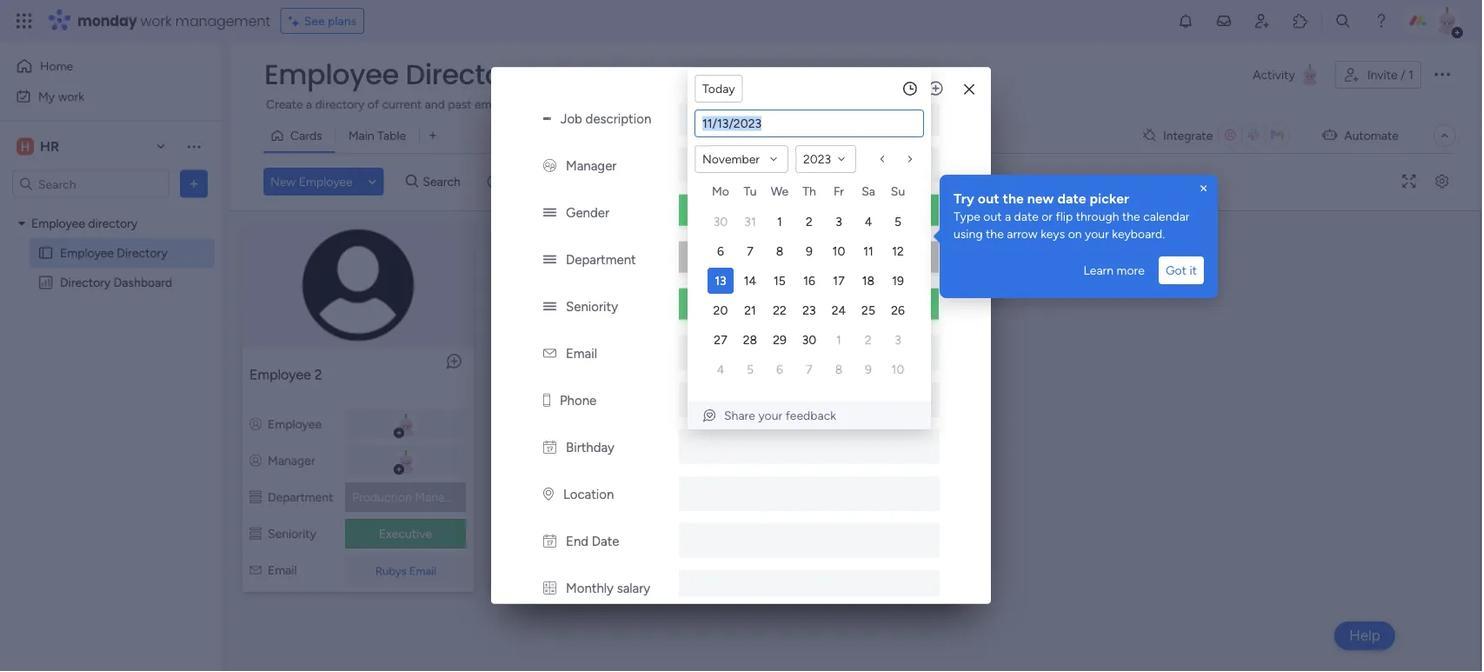 Task type: locate. For each thing, give the bounding box(es) containing it.
10 down "26" button
[[892, 362, 904, 377]]

0 horizontal spatial 2 button
[[796, 209, 822, 235]]

v2 status image up v2 email column image
[[543, 299, 556, 314]]

0 vertical spatial your
[[1085, 226, 1109, 241]]

8 button up 15 button
[[767, 238, 793, 264]]

list box
[[0, 205, 222, 532]]

6 button up '5555'
[[767, 356, 793, 383]]

v2 status image
[[543, 252, 556, 268], [543, 299, 556, 314]]

dapulse person column image
[[250, 417, 262, 432], [250, 453, 262, 468]]

1 horizontal spatial 6 button
[[767, 356, 793, 383]]

job
[[560, 111, 582, 127]]

department
[[566, 252, 636, 268], [268, 490, 333, 505], [516, 490, 582, 505]]

0 vertical spatial employee directory
[[264, 55, 528, 94]]

2 horizontal spatial directory
[[406, 55, 528, 94]]

1 vertical spatial a
[[1005, 209, 1011, 224]]

workspace image
[[17, 137, 34, 156]]

rubys email
[[779, 344, 840, 358], [375, 564, 437, 578]]

0 vertical spatial 6
[[717, 244, 724, 259]]

invite
[[1367, 67, 1398, 82]]

add time image
[[902, 80, 919, 97]]

7 for 7 button to the left
[[747, 244, 754, 259]]

collapse board header image
[[1438, 129, 1452, 143]]

row group containing 30
[[706, 207, 913, 384]]

salary
[[617, 580, 650, 596]]

out right type
[[984, 209, 1002, 224]]

using inside the 'try out the new date picker type out a date or flip through the calendar using the arrow keys on your keyboard.'
[[954, 226, 983, 241]]

row group
[[706, 207, 913, 384], [234, 215, 1477, 604]]

directory up dashboard at the top of the page
[[117, 246, 168, 260]]

0 vertical spatial management
[[805, 251, 876, 266]]

on
[[1068, 226, 1082, 241]]

rubys
[[779, 344, 810, 358], [375, 564, 407, 578]]

0 horizontal spatial 9
[[806, 244, 813, 259]]

and
[[425, 97, 445, 112]]

9
[[806, 244, 813, 259], [865, 362, 872, 377]]

su
[[891, 184, 905, 199]]

end
[[566, 534, 589, 549]]

2 button down thursday element
[[796, 209, 822, 235]]

main table
[[348, 128, 406, 143]]

9 up 16 button on the top of page
[[806, 244, 813, 259]]

3 down friday element
[[836, 214, 842, 229]]

see for see plans
[[304, 13, 325, 28]]

your down 555-
[[758, 408, 783, 423]]

1 vertical spatial 30 button
[[796, 327, 822, 353]]

2 dapulse person column image from the top
[[747, 453, 759, 468]]

show board description image
[[540, 66, 561, 83]]

1 horizontal spatial 2
[[806, 214, 813, 229]]

of
[[368, 97, 379, 112]]

moved
[[940, 97, 977, 112]]

2 v2 email column image from the left
[[747, 563, 759, 578]]

1 vertical spatial date
[[1014, 209, 1039, 224]]

1 vertical spatial directory
[[117, 246, 168, 260]]

v2 search image
[[406, 172, 418, 191]]

1 vertical spatial using
[[954, 226, 983, 241]]

keyboard.
[[1112, 226, 1165, 241]]

executive
[[782, 298, 836, 313], [379, 526, 432, 541]]

Employee Directory field
[[260, 55, 533, 94]]

sunday element
[[883, 181, 913, 207]]

1 horizontal spatial 1 button
[[826, 327, 852, 353]]

4 down saturday element
[[865, 214, 872, 229]]

work inside button
[[58, 89, 84, 103]]

inbox image
[[1215, 12, 1233, 30]]

card cover image image
[[254, 230, 462, 341], [593, 271, 621, 299], [842, 271, 869, 299]]

2 button down 25 button
[[855, 327, 882, 353]]

1 dapulse person column image from the top
[[747, 417, 759, 432]]

1 horizontal spatial 2 button
[[855, 327, 882, 353]]

30 right 29 button
[[802, 333, 817, 347]]

16 button
[[796, 268, 822, 294]]

public dashboard image
[[37, 274, 54, 291]]

close image
[[964, 83, 975, 96], [1197, 182, 1211, 196]]

cards button
[[263, 122, 335, 150]]

3 button
[[826, 209, 852, 235], [885, 327, 911, 353]]

1 vertical spatial 3 button
[[885, 327, 911, 353]]

monday
[[77, 11, 137, 30]]

3 for '3' button to the bottom
[[895, 333, 901, 347]]

dialog
[[491, 0, 991, 654]]

18
[[862, 273, 875, 288]]

0 horizontal spatial 8
[[776, 244, 784, 259]]

9 button down 25 button
[[855, 356, 882, 383]]

9 button up 16 button on the top of page
[[796, 238, 822, 264]]

rubys for v2 email column image
[[779, 344, 810, 358]]

1 v2 status image from the top
[[543, 252, 556, 268]]

0 vertical spatial 4
[[865, 214, 872, 229]]

10 button down "26" button
[[885, 356, 911, 383]]

27 button
[[708, 327, 734, 353]]

my work button
[[10, 82, 187, 110]]

0 vertical spatial 9
[[806, 244, 813, 259]]

date up arrow
[[1014, 209, 1039, 224]]

directory down search in workspace field
[[88, 216, 138, 231]]

see inside button
[[304, 13, 325, 28]]

3 button down "26" button
[[885, 327, 911, 353]]

create
[[266, 97, 303, 112]]

0 vertical spatial production management
[[742, 251, 876, 266]]

0 vertical spatial rubys email
[[779, 344, 840, 358]]

14
[[744, 273, 757, 288]]

dapulse numbers column image
[[543, 580, 556, 596]]

9 for '9' button to the bottom
[[865, 362, 872, 377]]

1 horizontal spatial 4 button
[[855, 209, 882, 235]]

seniority
[[566, 299, 618, 314], [268, 526, 316, 541], [516, 526, 565, 541], [765, 526, 814, 541]]

4 button down saturday element
[[855, 209, 882, 235]]

23 button
[[796, 297, 822, 323]]

9 down 25 button
[[865, 362, 872, 377]]

10 for bottom '10' button
[[892, 362, 904, 377]]

0 vertical spatial 9 button
[[796, 238, 822, 264]]

close image up moved
[[964, 83, 975, 96]]

using
[[1052, 97, 1082, 112], [954, 226, 983, 241]]

1 vertical spatial rubys email
[[375, 564, 437, 578]]

Date field
[[696, 110, 923, 136]]

share your feedback
[[724, 408, 836, 423]]

home
[[40, 59, 73, 73]]

1 button down 24 button
[[826, 327, 852, 353]]

1 vertical spatial close image
[[1197, 182, 1211, 196]]

25 button
[[855, 297, 882, 323]]

0 vertical spatial 3
[[836, 214, 842, 229]]

1 horizontal spatial rubys
[[779, 344, 810, 358]]

rubys for v2 email column icon associated with employee 2
[[375, 564, 407, 578]]

3 down 26
[[895, 333, 901, 347]]

10 button left "11" button at the right of the page
[[826, 238, 852, 264]]

1 horizontal spatial 10
[[892, 362, 904, 377]]

sort
[[676, 174, 699, 189]]

v2 email column image
[[543, 346, 556, 361]]

5 up (555) 555-5555 "link"
[[747, 362, 754, 377]]

a up arrow
[[1005, 209, 1011, 224]]

27
[[714, 333, 727, 347]]

try out the new date picker heading
[[954, 189, 1204, 208]]

10 for '10' button to the top
[[833, 244, 845, 259]]

8 button up feedback
[[826, 356, 852, 383]]

dapulse date column image
[[543, 534, 556, 549]]

out
[[978, 190, 999, 206], [984, 209, 1002, 224]]

1 vertical spatial 7 button
[[796, 356, 822, 383]]

public board image
[[37, 245, 54, 261]]

0 horizontal spatial 6 button
[[708, 238, 734, 264]]

6 button up 13 button at top left
[[708, 238, 734, 264]]

work right my
[[58, 89, 84, 103]]

1 dapulse person column image from the top
[[250, 417, 262, 432]]

1 horizontal spatial using
[[1052, 97, 1082, 112]]

3 button down friday element
[[826, 209, 852, 235]]

4 down the 27
[[717, 362, 724, 377]]

28
[[743, 333, 757, 347]]

v2 location column image
[[543, 487, 554, 502]]

0 vertical spatial production
[[742, 251, 802, 266]]

notifications image
[[1177, 12, 1195, 30]]

description
[[586, 111, 651, 127]]

dashboard
[[114, 275, 172, 290]]

sort button
[[648, 168, 710, 196]]

1 vertical spatial 3
[[895, 333, 901, 347]]

1 horizontal spatial 5 button
[[885, 209, 911, 235]]

0 vertical spatial 30
[[713, 214, 728, 229]]

2 vertical spatial 1
[[836, 333, 841, 347]]

1 down 24 button
[[836, 333, 841, 347]]

november
[[702, 152, 760, 166]]

v2 status outline image
[[250, 490, 262, 505], [250, 526, 262, 541], [747, 526, 759, 541]]

1 horizontal spatial a
[[1005, 209, 1011, 224]]

1 horizontal spatial work
[[140, 11, 172, 30]]

1 button down wednesday element
[[767, 209, 793, 235]]

see plans button
[[281, 8, 364, 34]]

1 vertical spatial 2 button
[[855, 327, 882, 353]]

add to favorites image
[[570, 66, 587, 83]]

hr
[[40, 138, 59, 155]]

help image
[[1373, 12, 1390, 30]]

0 horizontal spatial 6
[[717, 244, 724, 259]]

(555)
[[720, 391, 747, 405]]

close image down integrate
[[1197, 182, 1211, 196]]

using down type
[[954, 226, 983, 241]]

0 vertical spatial 30 button
[[708, 209, 734, 235]]

dapulse person column image for employee
[[250, 417, 262, 432]]

5 button
[[885, 209, 911, 235], [737, 356, 763, 383]]

dapulse person column image down (555) 555-5555 "link"
[[747, 417, 759, 432]]

1 horizontal spatial 30 button
[[796, 327, 822, 353]]

a right 'create'
[[306, 97, 312, 112]]

card cover image image for mid-level
[[593, 271, 621, 299]]

1 horizontal spatial 8 button
[[826, 356, 852, 383]]

7 button
[[737, 238, 763, 264], [796, 356, 822, 383]]

0 horizontal spatial using
[[954, 226, 983, 241]]

0 vertical spatial see
[[304, 13, 325, 28]]

be
[[923, 97, 937, 112]]

your
[[1085, 226, 1109, 241], [758, 408, 783, 423]]

manager for manager
[[765, 453, 812, 468]]

19
[[892, 273, 904, 288]]

0 vertical spatial 5
[[895, 214, 902, 229]]

phone
[[560, 393, 597, 408]]

the left new
[[1003, 190, 1024, 206]]

10 left "11" button at the right of the page
[[833, 244, 845, 259]]

monday element
[[706, 181, 735, 207]]

v2 status image down v2 status icon
[[543, 252, 556, 268]]

monthly salary
[[566, 580, 650, 596]]

1 vertical spatial 10
[[892, 362, 904, 377]]

(555) 555-5555 link
[[713, 387, 800, 409]]

new
[[270, 174, 296, 189]]

date up the flip
[[1058, 190, 1086, 206]]

1 vertical spatial 9
[[865, 362, 872, 377]]

1 horizontal spatial 10 button
[[885, 356, 911, 383]]

saturday element
[[854, 181, 883, 207]]

0 vertical spatial 3 button
[[826, 209, 852, 235]]

0 vertical spatial work
[[140, 11, 172, 30]]

the up keyboard.
[[1122, 209, 1140, 224]]

mid-
[[629, 526, 655, 541]]

tu
[[744, 184, 757, 199]]

the down the today
[[690, 97, 709, 112]]

applicant
[[569, 97, 619, 112]]

1 horizontal spatial directory
[[315, 97, 365, 112]]

your down through
[[1085, 226, 1109, 241]]

8 button
[[767, 238, 793, 264], [826, 356, 852, 383]]

19 button
[[885, 268, 911, 294]]

5 button down 'sunday' 'element'
[[885, 209, 911, 235]]

work right monday
[[140, 11, 172, 30]]

1 down wednesday element
[[777, 214, 782, 229]]

through
[[1076, 209, 1119, 224]]

0 horizontal spatial see
[[304, 13, 325, 28]]

30
[[713, 214, 728, 229], [802, 333, 817, 347]]

v2 email column image for employee 3
[[747, 563, 759, 578]]

got
[[1166, 263, 1187, 278]]

0 vertical spatial a
[[306, 97, 312, 112]]

30 button down the "monday" element
[[708, 209, 734, 235]]

30 down the "monday" element
[[713, 214, 728, 229]]

v2 status image for department
[[543, 252, 556, 268]]

22 button
[[767, 297, 793, 323]]

8 for the topmost 8 button
[[776, 244, 784, 259]]

v2 status outline image for employee 3
[[747, 526, 759, 541]]

0 vertical spatial v2 status image
[[543, 252, 556, 268]]

0 vertical spatial 7 button
[[737, 238, 763, 264]]

1 horizontal spatial 4
[[865, 214, 872, 229]]

next image
[[903, 152, 917, 166]]

1 v2 email column image from the left
[[250, 563, 262, 578]]

birthday
[[566, 440, 615, 455]]

rubys email link
[[775, 344, 843, 358], [372, 564, 440, 578]]

1 horizontal spatial 8
[[835, 362, 843, 377]]

1 right /
[[1409, 67, 1414, 82]]

30 button down 23
[[796, 327, 822, 353]]

1 vertical spatial executive
[[379, 526, 432, 541]]

1 vertical spatial v2 status image
[[543, 299, 556, 314]]

the left automation
[[1085, 97, 1103, 112]]

0 horizontal spatial 8 button
[[767, 238, 793, 264]]

1 vertical spatial 1 button
[[826, 327, 852, 353]]

5 down 'sunday' 'element'
[[895, 214, 902, 229]]

directory left of
[[315, 97, 365, 112]]

0 horizontal spatial 30
[[713, 214, 728, 229]]

1 vertical spatial 6 button
[[767, 356, 793, 383]]

more
[[817, 96, 845, 111]]

new
[[1027, 190, 1054, 206]]

gender
[[566, 205, 609, 221]]

0 horizontal spatial 4 button
[[708, 356, 734, 383]]

6 up 13 button at top left
[[717, 244, 724, 259]]

grid
[[706, 181, 913, 384]]

0 vertical spatial rubys
[[779, 344, 810, 358]]

1 horizontal spatial management
[[805, 251, 876, 266]]

4 button down the 27
[[708, 356, 734, 383]]

0 horizontal spatial production management
[[352, 490, 487, 505]]

to
[[980, 97, 992, 112]]

dapulse person column image down share
[[747, 453, 759, 468]]

1 vertical spatial production management
[[352, 490, 487, 505]]

0 horizontal spatial 2
[[315, 366, 322, 383]]

8
[[776, 244, 784, 259], [835, 362, 843, 377]]

during
[[653, 97, 687, 112]]

activity
[[1253, 67, 1295, 82]]

home button
[[10, 52, 187, 80]]

directory dashboard
[[60, 275, 172, 290]]

see plans
[[304, 13, 357, 28]]

try out the new date picker type out a date or flip through the calendar using the arrow keys on your keyboard.
[[954, 190, 1193, 241]]

v2 email column image
[[250, 563, 262, 578], [747, 563, 759, 578]]

directory right public dashboard 'image' at the left top of page
[[60, 275, 111, 290]]

work for monday
[[140, 11, 172, 30]]

employee
[[264, 55, 399, 94], [299, 174, 353, 189], [31, 216, 85, 231], [60, 246, 114, 260], [250, 366, 311, 383], [747, 366, 808, 383], [268, 417, 322, 432], [765, 417, 819, 432]]

card cover image image for manager
[[842, 271, 869, 299]]

7 button up '5555'
[[796, 356, 822, 383]]

7 up share your feedback link
[[806, 362, 813, 377]]

8 up 15
[[776, 244, 784, 259]]

13
[[715, 273, 727, 288]]

Search field
[[418, 170, 471, 194]]

autopilot image
[[1323, 124, 1337, 146]]

10 button
[[826, 238, 852, 264], [885, 356, 911, 383]]

employee directory up current
[[264, 55, 528, 94]]

out right try
[[978, 190, 999, 206]]

2 horizontal spatial 2
[[865, 333, 872, 347]]

directory up past
[[406, 55, 528, 94]]

0 horizontal spatial production
[[352, 490, 412, 505]]

9 button
[[796, 238, 822, 264], [855, 356, 882, 383]]

select product image
[[16, 12, 33, 30]]

0 vertical spatial out
[[978, 190, 999, 206]]

using right board
[[1052, 97, 1082, 112]]

17 button
[[826, 268, 852, 294]]

6 up '5555'
[[776, 362, 783, 377]]

7 button up 14
[[737, 238, 763, 264]]

dapulse person column image
[[747, 417, 759, 432], [747, 453, 759, 468]]

3 up feedback
[[812, 366, 819, 383]]

26 button
[[885, 297, 911, 323]]

1 vertical spatial 1
[[777, 214, 782, 229]]

5 button up (555) 555-5555 "link"
[[737, 356, 763, 383]]

2 dapulse person column image from the top
[[250, 453, 262, 468]]

7 for 7 button to the right
[[806, 362, 813, 377]]

location
[[563, 487, 614, 502]]

9 for top '9' button
[[806, 244, 813, 259]]

0 horizontal spatial 10
[[833, 244, 845, 259]]

employee directory up "directory dashboard"
[[60, 246, 168, 260]]

1 vertical spatial 6
[[776, 362, 783, 377]]

7 down 31
[[747, 244, 754, 259]]

1 vertical spatial management
[[415, 490, 487, 505]]

grid containing mo
[[706, 181, 913, 384]]

1 horizontal spatial card cover image image
[[593, 271, 621, 299]]

8 up feedback
[[835, 362, 843, 377]]

2 v2 status image from the top
[[543, 299, 556, 314]]

0 vertical spatial 8
[[776, 244, 784, 259]]

manager for executive
[[268, 453, 315, 468]]

row group containing employee 2
[[234, 215, 1477, 604]]

1 button
[[767, 209, 793, 235], [826, 327, 852, 353]]

option
[[0, 208, 222, 211]]

or
[[1042, 209, 1053, 224]]

recruitment
[[711, 97, 776, 112]]

/
[[1401, 67, 1406, 82]]

0 vertical spatial dapulse person column image
[[747, 417, 759, 432]]



Task type: vqa. For each thing, say whether or not it's contained in the screenshot.
a to the right
yes



Task type: describe. For each thing, give the bounding box(es) containing it.
0 horizontal spatial employee directory
[[60, 246, 168, 260]]

0 horizontal spatial 1 button
[[767, 209, 793, 235]]

11
[[863, 244, 874, 259]]

3 for left '3' button
[[836, 214, 842, 229]]

see more link
[[791, 95, 846, 112]]

v2 multiple person column image
[[543, 158, 556, 174]]

female
[[789, 204, 828, 219]]

2 vertical spatial 2
[[315, 366, 322, 383]]

dialog containing job description
[[491, 0, 991, 654]]

0 horizontal spatial 5 button
[[737, 356, 763, 383]]

2023
[[803, 152, 831, 166]]

8 for the bottom 8 button
[[835, 362, 843, 377]]

29
[[773, 333, 787, 347]]

16
[[803, 273, 815, 288]]

1 vertical spatial 8 button
[[826, 356, 852, 383]]

0 horizontal spatial management
[[415, 490, 487, 505]]

help
[[1349, 627, 1381, 645]]

0 vertical spatial 5 button
[[885, 209, 911, 235]]

1 horizontal spatial directory
[[117, 246, 168, 260]]

0 horizontal spatial 5
[[747, 362, 754, 377]]

keys
[[1041, 226, 1065, 241]]

activity button
[[1246, 61, 1328, 89]]

got it button
[[1159, 256, 1204, 284]]

23
[[803, 303, 816, 318]]

filter button
[[561, 168, 643, 196]]

0 vertical spatial using
[[1052, 97, 1082, 112]]

1 horizontal spatial close image
[[1197, 182, 1211, 196]]

15 button
[[767, 268, 793, 294]]

1 vertical spatial out
[[984, 209, 1002, 224]]

november button
[[695, 145, 788, 173]]

18 button
[[855, 268, 882, 294]]

work for my
[[58, 89, 84, 103]]

1 horizontal spatial date
[[1058, 190, 1086, 206]]

your inside the 'try out the new date picker type out a date or flip through the calendar using the arrow keys on your keyboard.'
[[1085, 226, 1109, 241]]

settings image
[[1428, 175, 1456, 188]]

22
[[773, 303, 787, 318]]

rubys email link for v2 email column icon associated with employee 2
[[372, 564, 440, 578]]

employee 3
[[747, 366, 819, 383]]

17
[[833, 273, 845, 288]]

0 horizontal spatial your
[[758, 408, 783, 423]]

try
[[954, 190, 975, 206]]

20
[[713, 303, 728, 318]]

24
[[832, 303, 846, 318]]

thursday element
[[795, 181, 824, 207]]

dapulse integrations image
[[1143, 129, 1156, 142]]

1 horizontal spatial 7 button
[[796, 356, 822, 383]]

rubys email link for v2 email column image
[[775, 344, 843, 358]]

cards
[[290, 128, 322, 143]]

new employee
[[270, 174, 353, 189]]

invite / 1 button
[[1335, 61, 1421, 89]]

31
[[744, 214, 756, 229]]

share
[[724, 408, 755, 423]]

type
[[954, 209, 981, 224]]

each
[[539, 97, 566, 112]]

1 horizontal spatial production management
[[742, 251, 876, 266]]

0 horizontal spatial executive
[[379, 526, 432, 541]]

arrow
[[1007, 226, 1038, 241]]

management
[[175, 11, 270, 30]]

main table button
[[335, 122, 419, 150]]

1 horizontal spatial executive
[[782, 298, 836, 313]]

learn
[[1084, 263, 1114, 278]]

ruby anderson image
[[1434, 7, 1461, 35]]

31 button
[[737, 209, 763, 235]]

my
[[38, 89, 55, 103]]

picker
[[1090, 190, 1129, 206]]

a inside the 'try out the new date picker type out a date or flip through the calendar using the arrow keys on your keyboard.'
[[1005, 209, 1011, 224]]

0 horizontal spatial rubys email
[[375, 564, 437, 578]]

main
[[348, 128, 374, 143]]

21 button
[[737, 297, 763, 323]]

automation
[[1106, 97, 1168, 112]]

automatically
[[847, 97, 920, 112]]

previous image
[[875, 152, 889, 166]]

today button
[[695, 75, 743, 103]]

mid-level
[[629, 526, 679, 541]]

1 horizontal spatial rubys email
[[779, 344, 840, 358]]

it
[[1190, 263, 1197, 278]]

1 inside button
[[1409, 67, 1414, 82]]

0 horizontal spatial card cover image image
[[254, 230, 462, 341]]

v2 status image
[[543, 205, 556, 221]]

v2 status outline image for employee 2
[[250, 526, 262, 541]]

0 vertical spatial 4 button
[[855, 209, 882, 235]]

2 for right 2 "button"
[[865, 333, 872, 347]]

0 horizontal spatial 3 button
[[826, 209, 852, 235]]

process
[[779, 97, 821, 112]]

0 vertical spatial directory
[[406, 55, 528, 94]]

0 vertical spatial 6 button
[[708, 238, 734, 264]]

dapulse date column image
[[543, 440, 556, 455]]

29 button
[[767, 327, 793, 353]]

2 for 2 "button" to the top
[[806, 214, 813, 229]]

learn more button
[[1077, 256, 1152, 284]]

v2 email column image for employee 2
[[250, 563, 262, 578]]

0 horizontal spatial a
[[306, 97, 312, 112]]

see for see more
[[793, 96, 814, 111]]

board
[[1018, 97, 1049, 112]]

list box containing employee directory
[[0, 205, 222, 532]]

employee inside button
[[299, 174, 353, 189]]

0 vertical spatial 8 button
[[767, 238, 793, 264]]

caret down image
[[18, 217, 25, 230]]

learn more
[[1084, 263, 1145, 278]]

0 vertical spatial 10 button
[[826, 238, 852, 264]]

feedback
[[786, 408, 836, 423]]

apps image
[[1292, 12, 1309, 30]]

26
[[891, 303, 905, 318]]

0 horizontal spatial directory
[[60, 275, 111, 290]]

dapulse person column image for manager
[[250, 453, 262, 468]]

manager for production management
[[566, 158, 617, 174]]

0 horizontal spatial directory
[[88, 216, 138, 231]]

end date
[[566, 534, 619, 549]]

555-
[[750, 391, 774, 405]]

1 vertical spatial 9 button
[[855, 356, 882, 383]]

24 button
[[826, 297, 852, 323]]

th
[[803, 184, 816, 199]]

search everything image
[[1334, 12, 1352, 30]]

25
[[862, 303, 875, 318]]

14 button
[[737, 268, 763, 294]]

automate
[[1344, 128, 1399, 143]]

v2 dropdown column image
[[543, 111, 551, 127]]

2 vertical spatial 3
[[812, 366, 819, 383]]

new employee button
[[263, 168, 360, 196]]

Search in workspace field
[[37, 174, 145, 194]]

1 vertical spatial 10 button
[[885, 356, 911, 383]]

0 vertical spatial directory
[[315, 97, 365, 112]]

employees.
[[475, 97, 536, 112]]

wednesday element
[[765, 181, 795, 207]]

filter by person image
[[480, 173, 508, 190]]

workspace selection element
[[17, 136, 62, 157]]

the left arrow
[[986, 226, 1004, 241]]

1 vertical spatial 30
[[802, 333, 817, 347]]

friday element
[[824, 181, 854, 207]]

today
[[702, 81, 735, 96]]

fr
[[834, 184, 844, 199]]

add view image
[[429, 129, 437, 142]]

more
[[1117, 263, 1145, 278]]

share your feedback link
[[702, 407, 917, 424]]

0 horizontal spatial 30 button
[[708, 209, 734, 235]]

v2 status image for seniority
[[543, 299, 556, 314]]

this
[[995, 97, 1015, 112]]

0 vertical spatial 2 button
[[796, 209, 822, 235]]

v2 phone column image
[[543, 393, 550, 408]]

1 horizontal spatial 5
[[895, 214, 902, 229]]

tuesday element
[[735, 181, 765, 207]]

13 button
[[708, 268, 734, 294]]

1 horizontal spatial employee directory
[[264, 55, 528, 94]]

0 vertical spatial close image
[[964, 83, 975, 96]]

0 horizontal spatial 4
[[717, 362, 724, 377]]

h
[[21, 139, 30, 154]]

dapulse person column image for manager
[[747, 453, 759, 468]]

job description
[[560, 111, 651, 127]]

28 button
[[737, 327, 763, 353]]

invite / 1
[[1367, 67, 1414, 82]]

open full screen image
[[1395, 175, 1423, 188]]

1 vertical spatial production
[[352, 490, 412, 505]]

invite members image
[[1254, 12, 1271, 30]]

past
[[448, 97, 472, 112]]

0 horizontal spatial 7 button
[[737, 238, 763, 264]]

dapulse person column image for employee
[[747, 417, 759, 432]]

angle down image
[[368, 175, 376, 188]]

11 button
[[855, 238, 882, 264]]

12
[[892, 244, 904, 259]]

12 button
[[885, 238, 911, 264]]

my work
[[38, 89, 84, 103]]



